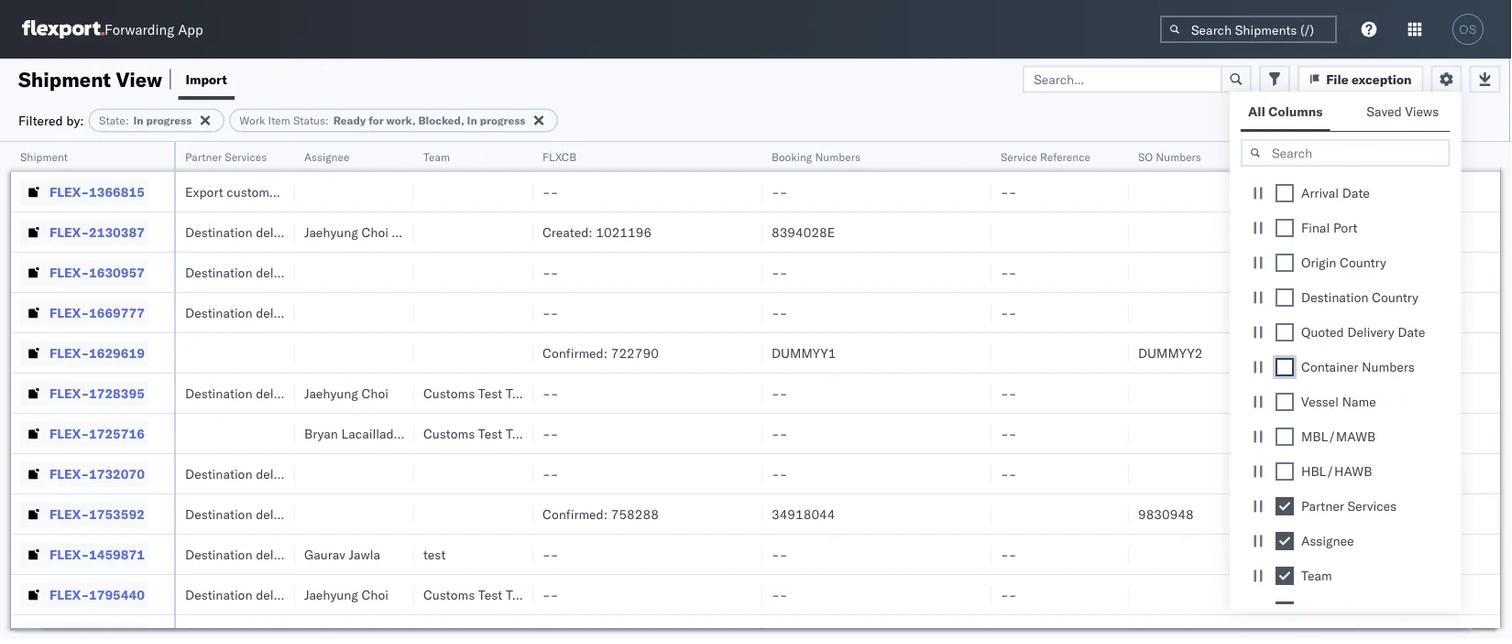Task type: describe. For each thing, give the bounding box(es) containing it.
destination for flex-1795440
[[185, 587, 253, 603]]

flex- for 1725716
[[50, 426, 89, 442]]

1732070
[[89, 466, 145, 482]]

flxcb button
[[534, 146, 744, 164]]

1 progress from the left
[[146, 114, 192, 127]]

booking numbers button
[[763, 146, 974, 164]]

flex- for 1728395
[[50, 386, 89, 402]]

1795440
[[89, 587, 145, 603]]

export
[[185, 184, 223, 200]]

agent
[[469, 224, 504, 240]]

destination delivery for flex-1669777
[[185, 305, 301, 321]]

confirmed: for confirmed: 722790
[[543, 345, 608, 361]]

destination delivery for flex-1728395
[[185, 386, 301, 402]]

state
[[99, 114, 125, 127]]

1630957
[[89, 265, 145, 281]]

country for destination country
[[1373, 290, 1419, 306]]

flex-1753592
[[50, 507, 145, 523]]

destination for flex-1728395
[[185, 386, 253, 402]]

bryan
[[304, 426, 338, 442]]

final port
[[1302, 220, 1358, 236]]

saved views button
[[1360, 95, 1451, 131]]

numbers for booking numbers
[[815, 150, 861, 164]]

confirmed: for confirmed: 758288
[[543, 507, 608, 523]]

all
[[1249, 104, 1266, 120]]

flex- for 1630957
[[50, 265, 89, 281]]

1 horizontal spatial flxcb
[[1302, 603, 1342, 619]]

2130387
[[89, 224, 145, 240]]

jaehyung choi - test origin agent
[[304, 224, 504, 240]]

722790
[[611, 345, 659, 361]]

os button
[[1448, 8, 1490, 50]]

work,
[[387, 114, 416, 127]]

flex-1669777
[[50, 305, 145, 321]]

6 resize handle column header from the left
[[970, 142, 992, 640]]

quoted delivery date
[[1302, 325, 1426, 341]]

4 resize handle column header from the left
[[512, 142, 534, 640]]

flex-1630957
[[50, 265, 145, 281]]

country for origin country
[[1340, 255, 1387, 271]]

flex-1366815
[[50, 184, 145, 200]]

confirmed: 758288
[[543, 507, 659, 523]]

758288
[[611, 507, 659, 523]]

delivery for 1732070
[[256, 466, 301, 482]]

destination country
[[1302, 290, 1419, 306]]

delivery for 1669777
[[256, 305, 301, 321]]

5 resize handle column header from the left
[[741, 142, 763, 640]]

7 resize handle column header from the left
[[1108, 142, 1130, 640]]

1669777
[[89, 305, 145, 321]]

destination for flex-1753592
[[185, 507, 253, 523]]

service
[[1001, 150, 1038, 164]]

flex-1795440
[[50, 587, 145, 603]]

delivery for 1795440
[[256, 587, 301, 603]]

columns
[[1269, 104, 1323, 120]]

mbl/mawb
[[1302, 429, 1376, 445]]

ready
[[333, 114, 366, 127]]

state : in progress
[[99, 114, 192, 127]]

hbl/hawb
[[1302, 464, 1373, 480]]

filtered
[[18, 112, 63, 128]]

2 in from the left
[[467, 114, 477, 127]]

dummyy1
[[772, 345, 836, 361]]

Search Shipments (/) text field
[[1161, 16, 1338, 43]]

destination for flex-1669777
[[185, 305, 253, 321]]

flex-1753592 button
[[20, 502, 148, 528]]

vessel name
[[1302, 394, 1377, 410]]

flex- for 1366815
[[50, 184, 89, 200]]

numbers for container numbers
[[1363, 359, 1415, 375]]

delivery for 1728395
[[256, 386, 301, 402]]

work
[[240, 114, 265, 127]]

forwarding app
[[105, 21, 203, 38]]

filtered by:
[[18, 112, 84, 128]]

flex-2130387
[[50, 224, 145, 240]]

customs
[[325, 184, 374, 200]]

saved
[[1367, 104, 1403, 120]]

jaehyung choi for 1795440
[[304, 587, 389, 603]]

1 vertical spatial team
[[1302, 568, 1333, 584]]

destination delivery for flex-1795440
[[185, 587, 301, 603]]

views
[[1406, 104, 1440, 120]]

jaehyung choi for 1728395
[[304, 386, 389, 402]]

container numbers
[[1302, 359, 1415, 375]]

flex- for 1669777
[[50, 305, 89, 321]]

import inside button
[[186, 71, 227, 87]]

0 horizontal spatial partner
[[185, 150, 222, 164]]

view
[[116, 66, 162, 92]]

flex-1629619 button
[[20, 341, 148, 366]]

1 resize handle column header from the left
[[152, 142, 174, 640]]

flex-1728395 button
[[20, 381, 148, 407]]

confirmed: 722790
[[543, 345, 659, 361]]

shipment view
[[18, 66, 162, 92]]

destination for flex-1459871
[[185, 547, 253, 563]]

0 horizontal spatial team
[[424, 150, 450, 164]]

8 resize handle column header from the left
[[1337, 142, 1359, 640]]

blocked,
[[418, 114, 465, 127]]

1 in from the left
[[133, 114, 144, 127]]

flex-1725716 button
[[20, 421, 148, 447]]

work item status : ready for work, blocked, in progress
[[240, 114, 526, 127]]

origin country
[[1302, 255, 1387, 271]]

1459871
[[89, 547, 145, 563]]

reference
[[1041, 150, 1091, 164]]

flex- for 1753592
[[50, 507, 89, 523]]

lacaillade,
[[342, 426, 405, 442]]

0 horizontal spatial date
[[1343, 185, 1371, 201]]

arrival
[[1302, 185, 1340, 201]]

delivery for 1459871
[[256, 547, 301, 563]]

import button
[[178, 59, 235, 100]]

1 vertical spatial services
[[1348, 499, 1397, 515]]



Task type: vqa. For each thing, say whether or not it's contained in the screenshot.
Team to the right
yes



Task type: locate. For each thing, give the bounding box(es) containing it.
1 vertical spatial import
[[283, 184, 322, 200]]

import left customs
[[283, 184, 322, 200]]

1 horizontal spatial date
[[1399, 325, 1426, 341]]

1 vertical spatial date
[[1399, 325, 1426, 341]]

numbers right "po"
[[1386, 150, 1431, 164]]

flex-1795440 button
[[20, 583, 148, 608]]

0 vertical spatial partner
[[185, 150, 222, 164]]

shipment button
[[11, 146, 156, 164]]

progress right blocked,
[[480, 114, 526, 127]]

jaehyung for flex-1795440
[[304, 587, 358, 603]]

0 horizontal spatial progress
[[146, 114, 192, 127]]

services up "customs,"
[[225, 150, 267, 164]]

date
[[1343, 185, 1371, 201], [1399, 325, 1426, 341]]

flex- down flex-1732070 button
[[50, 507, 89, 523]]

0 horizontal spatial :
[[125, 114, 129, 127]]

3 destination delivery from the top
[[185, 466, 301, 482]]

0 vertical spatial country
[[1340, 255, 1387, 271]]

exception
[[1352, 71, 1412, 87]]

flex-1669777 button
[[20, 300, 148, 326]]

1 horizontal spatial in
[[467, 114, 477, 127]]

booking
[[772, 150, 813, 164]]

0 vertical spatial date
[[1343, 185, 1371, 201]]

3 flex- from the top
[[50, 265, 89, 281]]

origin down final
[[1302, 255, 1337, 271]]

0 horizontal spatial services
[[225, 150, 267, 164]]

1 vertical spatial confirmed:
[[543, 507, 608, 523]]

1 destination delivery from the top
[[185, 305, 301, 321]]

file exception button
[[1298, 66, 1424, 93], [1298, 66, 1424, 93]]

export customs, import customs
[[185, 184, 374, 200]]

2 resize handle column header from the left
[[273, 142, 295, 640]]

flex-1459871 button
[[20, 542, 148, 568]]

1 horizontal spatial :
[[325, 114, 329, 127]]

jawla
[[349, 547, 381, 563]]

1 horizontal spatial progress
[[480, 114, 526, 127]]

1 confirmed: from the top
[[543, 345, 608, 361]]

1 vertical spatial shipment
[[20, 150, 68, 164]]

origin
[[431, 224, 466, 240], [1302, 255, 1337, 271]]

date right arrival
[[1343, 185, 1371, 201]]

gaurav
[[304, 547, 346, 563]]

jaehyung right lacaillade,
[[408, 426, 462, 442]]

0 vertical spatial jaehyung choi
[[304, 386, 389, 402]]

1 horizontal spatial partner services
[[1302, 499, 1397, 515]]

jaehyung down gaurav
[[304, 587, 358, 603]]

9 flex- from the top
[[50, 507, 89, 523]]

1 delivery from the top
[[256, 305, 301, 321]]

final
[[1302, 220, 1331, 236]]

all columns button
[[1241, 95, 1331, 131]]

jaehyung for flex-1728395
[[304, 386, 358, 402]]

0 horizontal spatial origin
[[431, 224, 466, 240]]

flex- inside "button"
[[50, 507, 89, 523]]

in right state
[[133, 114, 144, 127]]

Search... text field
[[1023, 66, 1223, 93]]

4 delivery from the top
[[256, 507, 301, 523]]

11 flex- from the top
[[50, 587, 89, 603]]

by:
[[66, 112, 84, 128]]

flex- down flex-1728395 button
[[50, 426, 89, 442]]

jaehyung for flex-2130387
[[304, 224, 358, 240]]

5 destination delivery from the top
[[185, 547, 301, 563]]

flex- for 1732070
[[50, 466, 89, 482]]

shipment for shipment
[[20, 150, 68, 164]]

1 vertical spatial partner
[[1302, 499, 1345, 515]]

assignee down hbl/hawb
[[1302, 534, 1355, 550]]

assignee down status
[[304, 150, 350, 164]]

1 horizontal spatial assignee
[[1302, 534, 1355, 550]]

6 flex- from the top
[[50, 386, 89, 402]]

shipment inside button
[[20, 150, 68, 164]]

choi for flex-2130387
[[362, 224, 389, 240]]

partner up export
[[185, 150, 222, 164]]

dummyy2
[[1139, 345, 1203, 361]]

confirmed: left "758288"
[[543, 507, 608, 523]]

flex- down shipment button
[[50, 184, 89, 200]]

date right delivery
[[1399, 325, 1426, 341]]

numbers right so
[[1156, 150, 1202, 164]]

1 vertical spatial country
[[1373, 290, 1419, 306]]

flxcb inside button
[[543, 150, 577, 164]]

0 horizontal spatial assignee
[[304, 150, 350, 164]]

po
[[1368, 150, 1383, 164]]

flex-1725716
[[50, 426, 145, 442]]

partner services
[[185, 150, 267, 164], [1302, 499, 1397, 515]]

flex-1366815 button
[[20, 179, 148, 205]]

7 flex- from the top
[[50, 426, 89, 442]]

name
[[1343, 394, 1377, 410]]

destination delivery for flex-1459871
[[185, 547, 301, 563]]

jaehyung
[[304, 224, 358, 240], [304, 386, 358, 402], [408, 426, 462, 442], [304, 587, 358, 603]]

None checkbox
[[1276, 289, 1295, 307], [1276, 393, 1295, 412], [1276, 428, 1295, 447], [1276, 498, 1295, 516], [1276, 533, 1295, 551], [1276, 289, 1295, 307], [1276, 393, 1295, 412], [1276, 428, 1295, 447], [1276, 498, 1295, 516], [1276, 533, 1295, 551]]

file
[[1327, 71, 1349, 87]]

jaehyung down customs
[[304, 224, 358, 240]]

flex-1732070 button
[[20, 462, 148, 487]]

gaurav jawla
[[304, 547, 381, 563]]

: left ready
[[325, 114, 329, 127]]

destination
[[1302, 290, 1369, 306], [185, 305, 253, 321], [185, 386, 253, 402], [185, 466, 253, 482], [185, 507, 253, 523], [185, 547, 253, 563], [185, 587, 253, 603]]

1 horizontal spatial partner
[[1302, 499, 1345, 515]]

1 horizontal spatial team
[[1302, 568, 1333, 584]]

flex- for 1795440
[[50, 587, 89, 603]]

resize handle column header
[[152, 142, 174, 640], [273, 142, 295, 640], [392, 142, 414, 640], [512, 142, 534, 640], [741, 142, 763, 640], [970, 142, 992, 640], [1108, 142, 1130, 640], [1337, 142, 1359, 640]]

forwarding app link
[[22, 20, 203, 39]]

delivery
[[1348, 325, 1395, 341]]

choi for flex-1728395
[[362, 386, 389, 402]]

0 horizontal spatial flxcb
[[543, 150, 577, 164]]

1 vertical spatial flxcb
[[1302, 603, 1342, 619]]

partner services down hbl/hawb
[[1302, 499, 1397, 515]]

file exception
[[1327, 71, 1412, 87]]

partner down hbl/hawb
[[1302, 499, 1345, 515]]

1 : from the left
[[125, 114, 129, 127]]

5 delivery from the top
[[256, 547, 301, 563]]

origin right "test"
[[431, 224, 466, 240]]

None checkbox
[[1276, 184, 1295, 203], [1276, 219, 1295, 237], [1276, 254, 1295, 272], [1276, 324, 1295, 342], [1276, 358, 1295, 377], [1276, 463, 1295, 481], [1276, 568, 1295, 586], [1276, 602, 1295, 621], [1276, 184, 1295, 203], [1276, 219, 1295, 237], [1276, 254, 1295, 272], [1276, 324, 1295, 342], [1276, 358, 1295, 377], [1276, 463, 1295, 481], [1276, 568, 1295, 586], [1276, 602, 1295, 621]]

1 flex- from the top
[[50, 184, 89, 200]]

flex- for 1459871
[[50, 547, 89, 563]]

bryan lacaillade, jaehyung choi
[[304, 426, 492, 442]]

0 vertical spatial origin
[[431, 224, 466, 240]]

2 delivery from the top
[[256, 386, 301, 402]]

numbers down delivery
[[1363, 359, 1415, 375]]

1 vertical spatial assignee
[[1302, 534, 1355, 550]]

flex- down flex-1630957 button
[[50, 305, 89, 321]]

numbers for so numbers
[[1156, 150, 1202, 164]]

8394028e
[[772, 224, 836, 240]]

5 flex- from the top
[[50, 345, 89, 361]]

numbers right booking
[[815, 150, 861, 164]]

flex-1459871
[[50, 547, 145, 563]]

0 horizontal spatial partner services
[[185, 150, 267, 164]]

shipment for shipment view
[[18, 66, 111, 92]]

flexport. image
[[22, 20, 105, 39]]

customs,
[[227, 184, 280, 200]]

10 flex- from the top
[[50, 547, 89, 563]]

vessel
[[1302, 394, 1339, 410]]

flex- down flex-1669777 button
[[50, 345, 89, 361]]

jaehyung choi up bryan
[[304, 386, 389, 402]]

country up delivery
[[1373, 290, 1419, 306]]

0 horizontal spatial in
[[133, 114, 144, 127]]

2 jaehyung choi from the top
[[304, 587, 389, 603]]

flex- down flex-1725716 button
[[50, 466, 89, 482]]

services
[[225, 150, 267, 164], [1348, 499, 1397, 515]]

4 destination delivery from the top
[[185, 507, 301, 523]]

flex- down flex-1366815 button
[[50, 224, 89, 240]]

test
[[403, 224, 428, 240]]

so
[[1139, 150, 1154, 164]]

Search text field
[[1241, 139, 1451, 167]]

container
[[1302, 359, 1359, 375]]

flex- down flex-1629619 button
[[50, 386, 89, 402]]

3 resize handle column header from the left
[[392, 142, 414, 640]]

flex- down flex-1753592 "button"
[[50, 547, 89, 563]]

forwarding
[[105, 21, 174, 38]]

shipment
[[18, 66, 111, 92], [20, 150, 68, 164]]

partner
[[185, 150, 222, 164], [1302, 499, 1345, 515]]

in
[[133, 114, 144, 127], [467, 114, 477, 127]]

1 horizontal spatial import
[[283, 184, 322, 200]]

shipment down "filtered" on the top of page
[[20, 150, 68, 164]]

2 destination delivery from the top
[[185, 386, 301, 402]]

all columns
[[1249, 104, 1323, 120]]

numbers for po numbers
[[1386, 150, 1431, 164]]

0 vertical spatial confirmed:
[[543, 345, 608, 361]]

0 vertical spatial shipment
[[18, 66, 111, 92]]

flex-2130387 button
[[20, 220, 148, 245]]

1 jaehyung choi from the top
[[304, 386, 389, 402]]

0 horizontal spatial import
[[186, 71, 227, 87]]

2 : from the left
[[325, 114, 329, 127]]

services down hbl/hawb
[[1348, 499, 1397, 515]]

8 flex- from the top
[[50, 466, 89, 482]]

confirmed: left 722790
[[543, 345, 608, 361]]

flxcb
[[543, 150, 577, 164], [1302, 603, 1342, 619]]

0 vertical spatial partner services
[[185, 150, 267, 164]]

created: 1021196
[[543, 224, 652, 240]]

1 vertical spatial jaehyung choi
[[304, 587, 389, 603]]

flex- for 2130387
[[50, 224, 89, 240]]

1021196
[[596, 224, 652, 240]]

2 progress from the left
[[480, 114, 526, 127]]

flex-1629619
[[50, 345, 145, 361]]

service reference
[[1001, 150, 1091, 164]]

in right blocked,
[[467, 114, 477, 127]]

progress down view
[[146, 114, 192, 127]]

6 destination delivery from the top
[[185, 587, 301, 603]]

2 confirmed: from the top
[[543, 507, 608, 523]]

quoted
[[1302, 325, 1345, 341]]

team
[[424, 150, 450, 164], [1302, 568, 1333, 584]]

2 flex- from the top
[[50, 224, 89, 240]]

0 vertical spatial team
[[424, 150, 450, 164]]

partner services up export
[[185, 150, 267, 164]]

country up destination country
[[1340, 255, 1387, 271]]

1725716
[[89, 426, 145, 442]]

choi for flex-1795440
[[362, 587, 389, 603]]

status
[[293, 114, 325, 127]]

service reference button
[[992, 146, 1111, 164]]

1 vertical spatial origin
[[1302, 255, 1337, 271]]

choi
[[362, 224, 389, 240], [362, 386, 389, 402], [465, 426, 492, 442], [362, 587, 389, 603]]

shipment up by:
[[18, 66, 111, 92]]

1366815
[[89, 184, 145, 200]]

os
[[1460, 22, 1478, 36]]

app
[[178, 21, 203, 38]]

0 vertical spatial import
[[186, 71, 227, 87]]

flex- down flex-1459871 button
[[50, 587, 89, 603]]

po numbers
[[1368, 150, 1431, 164]]

destination for flex-1732070
[[185, 466, 253, 482]]

: down view
[[125, 114, 129, 127]]

import
[[186, 71, 227, 87], [283, 184, 322, 200]]

0 vertical spatial assignee
[[304, 150, 350, 164]]

jaehyung up bryan
[[304, 386, 358, 402]]

6 delivery from the top
[[256, 587, 301, 603]]

1 horizontal spatial services
[[1348, 499, 1397, 515]]

flex-1732070
[[50, 466, 145, 482]]

1753592
[[89, 507, 145, 523]]

3 delivery from the top
[[256, 466, 301, 482]]

numbers inside booking numbers button
[[815, 150, 861, 164]]

0 vertical spatial flxcb
[[543, 150, 577, 164]]

saved views
[[1367, 104, 1440, 120]]

delivery for 1753592
[[256, 507, 301, 523]]

delivery
[[256, 305, 301, 321], [256, 386, 301, 402], [256, 466, 301, 482], [256, 507, 301, 523], [256, 547, 301, 563], [256, 587, 301, 603]]

so numbers
[[1139, 150, 1202, 164]]

1 vertical spatial partner services
[[1302, 499, 1397, 515]]

1 horizontal spatial origin
[[1302, 255, 1337, 271]]

jaehyung choi down gaurav jawla
[[304, 587, 389, 603]]

4 flex- from the top
[[50, 305, 89, 321]]

test
[[424, 547, 446, 563]]

:
[[125, 114, 129, 127], [325, 114, 329, 127]]

1728395
[[89, 386, 145, 402]]

9830948
[[1139, 507, 1194, 523]]

booking numbers
[[772, 150, 861, 164]]

destination delivery for flex-1732070
[[185, 466, 301, 482]]

flex-
[[50, 184, 89, 200], [50, 224, 89, 240], [50, 265, 89, 281], [50, 305, 89, 321], [50, 345, 89, 361], [50, 386, 89, 402], [50, 426, 89, 442], [50, 466, 89, 482], [50, 507, 89, 523], [50, 547, 89, 563], [50, 587, 89, 603]]

flex-1728395
[[50, 386, 145, 402]]

destination delivery for flex-1753592
[[185, 507, 301, 523]]

flex- for 1629619
[[50, 345, 89, 361]]

created:
[[543, 224, 593, 240]]

import down app
[[186, 71, 227, 87]]

flex- down the flex-2130387 button
[[50, 265, 89, 281]]

country
[[1340, 255, 1387, 271], [1373, 290, 1419, 306]]

0 vertical spatial services
[[225, 150, 267, 164]]



